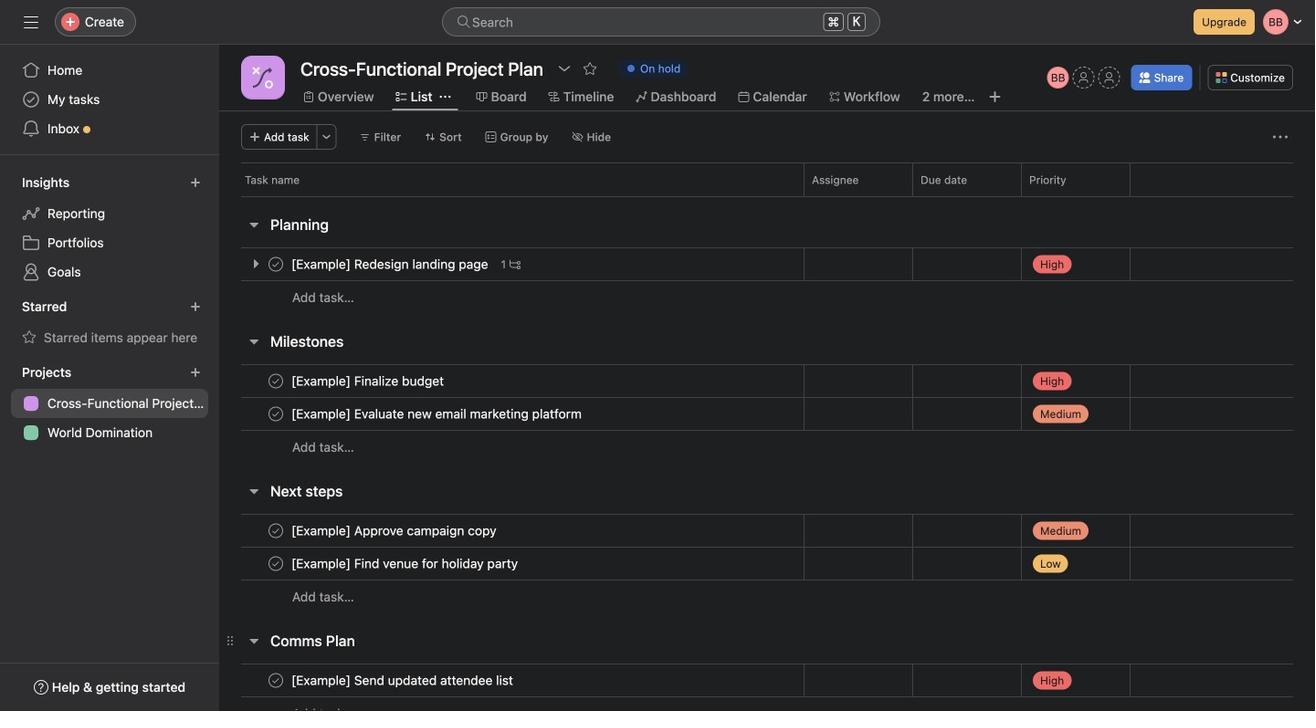 Task type: vqa. For each thing, say whether or not it's contained in the screenshot.
topmost 25
no



Task type: locate. For each thing, give the bounding box(es) containing it.
mark complete checkbox inside "[example] send updated attendee list" cell
[[265, 670, 287, 692]]

3 task name text field from the top
[[288, 405, 587, 423]]

[example] find venue for holiday party cell
[[219, 547, 804, 581]]

mark complete image inside [example] approve campaign copy "cell"
[[265, 520, 287, 542]]

1 task name text field from the top
[[288, 522, 502, 540]]

task name text field for [example] find venue for holiday party cell
[[288, 555, 524, 573]]

Task name text field
[[288, 255, 494, 274], [288, 372, 450, 391], [288, 405, 587, 423], [288, 555, 524, 573]]

None field
[[442, 7, 881, 37]]

1 vertical spatial task name text field
[[288, 672, 519, 690]]

new project or portfolio image
[[190, 367, 201, 378]]

task name text field inside [example] finalize budget cell
[[288, 372, 450, 391]]

2 collapse task list for this group image from the top
[[247, 484, 261, 499]]

Task name text field
[[288, 522, 502, 540], [288, 672, 519, 690]]

task name text field for [example] finalize budget cell
[[288, 372, 450, 391]]

mark complete image inside "[example] send updated attendee list" cell
[[265, 670, 287, 692]]

add to starred image
[[583, 61, 597, 76]]

1 mark complete checkbox from the top
[[265, 254, 287, 275]]

2 mark complete image from the top
[[265, 520, 287, 542]]

2 task name text field from the top
[[288, 672, 519, 690]]

mark complete image inside [example] redesign landing page cell
[[265, 254, 287, 275]]

1 vertical spatial mark complete image
[[265, 370, 287, 392]]

1 vertical spatial collapse task list for this group image
[[247, 484, 261, 499]]

header planning tree grid
[[219, 248, 1316, 314]]

1 task name text field from the top
[[288, 255, 494, 274]]

3 mark complete checkbox from the top
[[265, 670, 287, 692]]

1 vertical spatial mark complete image
[[265, 520, 287, 542]]

header comms plan tree grid
[[219, 664, 1316, 712]]

projects element
[[0, 356, 219, 451]]

Mark complete checkbox
[[265, 370, 287, 392], [265, 403, 287, 425], [265, 520, 287, 542]]

task name text field for mark complete icon within the [example] approve campaign copy "cell"
[[288, 522, 502, 540]]

3 mark complete checkbox from the top
[[265, 520, 287, 542]]

more actions image
[[321, 132, 332, 143]]

collapse task list for this group image
[[247, 334, 261, 349], [247, 634, 261, 649]]

row
[[219, 163, 1316, 196], [241, 195, 1294, 197], [219, 248, 1316, 281], [219, 280, 1316, 314], [219, 365, 1316, 398], [219, 397, 1316, 431], [219, 430, 1316, 464], [219, 514, 1316, 548], [219, 547, 1316, 581], [219, 580, 1316, 614], [219, 664, 1316, 698], [219, 697, 1316, 712]]

1 vertical spatial collapse task list for this group image
[[247, 634, 261, 649]]

1 vertical spatial mark complete checkbox
[[265, 403, 287, 425]]

1 mark complete checkbox from the top
[[265, 370, 287, 392]]

0 vertical spatial mark complete checkbox
[[265, 370, 287, 392]]

mark complete checkbox inside [example] redesign landing page cell
[[265, 254, 287, 275]]

mark complete checkbox inside [example] find venue for holiday party cell
[[265, 553, 287, 575]]

2 vertical spatial mark complete checkbox
[[265, 520, 287, 542]]

[example] finalize budget cell
[[219, 365, 804, 398]]

mark complete image
[[265, 403, 287, 425], [265, 520, 287, 542], [265, 670, 287, 692]]

1 collapse task list for this group image from the top
[[247, 217, 261, 232]]

line_and_symbols image
[[252, 67, 274, 89]]

mark complete image
[[265, 254, 287, 275], [265, 370, 287, 392], [265, 553, 287, 575]]

mark complete image inside [example] finalize budget cell
[[265, 370, 287, 392]]

tab actions image
[[440, 91, 451, 102]]

2 vertical spatial mark complete image
[[265, 553, 287, 575]]

Search tasks, projects, and more text field
[[442, 7, 881, 37]]

mark complete checkbox for task name text field inside [example] find venue for holiday party cell
[[265, 553, 287, 575]]

0 vertical spatial mark complete image
[[265, 254, 287, 275]]

Mark complete checkbox
[[265, 254, 287, 275], [265, 553, 287, 575], [265, 670, 287, 692]]

mark complete checkbox inside [example] finalize budget cell
[[265, 370, 287, 392]]

2 vertical spatial mark complete checkbox
[[265, 670, 287, 692]]

1 vertical spatial mark complete checkbox
[[265, 553, 287, 575]]

mark complete checkbox inside [example] approve campaign copy "cell"
[[265, 520, 287, 542]]

1 mark complete image from the top
[[265, 403, 287, 425]]

1 mark complete image from the top
[[265, 254, 287, 275]]

2 task name text field from the top
[[288, 372, 450, 391]]

mark complete checkbox for task name text box inside "[example] send updated attendee list" cell
[[265, 670, 287, 692]]

mark complete image inside [example] find venue for holiday party cell
[[265, 553, 287, 575]]

0 vertical spatial task name text field
[[288, 522, 502, 540]]

mark complete image inside [example] evaluate new email marketing platform cell
[[265, 403, 287, 425]]

task name text field inside [example] approve campaign copy "cell"
[[288, 522, 502, 540]]

3 mark complete image from the top
[[265, 553, 287, 575]]

[example] approve campaign copy cell
[[219, 514, 804, 548]]

0 vertical spatial collapse task list for this group image
[[247, 217, 261, 232]]

task name text field inside [example] find venue for holiday party cell
[[288, 555, 524, 573]]

2 vertical spatial mark complete image
[[265, 670, 287, 692]]

None text field
[[296, 52, 548, 85]]

0 vertical spatial mark complete checkbox
[[265, 254, 287, 275]]

mark complete checkbox inside [example] evaluate new email marketing platform cell
[[265, 403, 287, 425]]

2 mark complete image from the top
[[265, 370, 287, 392]]

0 vertical spatial mark complete image
[[265, 403, 287, 425]]

0 vertical spatial collapse task list for this group image
[[247, 334, 261, 349]]

2 mark complete checkbox from the top
[[265, 553, 287, 575]]

collapse task list for this group image
[[247, 217, 261, 232], [247, 484, 261, 499]]

3 mark complete image from the top
[[265, 670, 287, 692]]

4 task name text field from the top
[[288, 555, 524, 573]]

2 mark complete checkbox from the top
[[265, 403, 287, 425]]

task name text field inside "[example] send updated attendee list" cell
[[288, 672, 519, 690]]

task name text field inside [example] evaluate new email marketing platform cell
[[288, 405, 587, 423]]

mark complete checkbox for task name text box inside the [example] approve campaign copy "cell"
[[265, 520, 287, 542]]



Task type: describe. For each thing, give the bounding box(es) containing it.
collapse task list for this group image for task name text box inside the [example] approve campaign copy "cell"
[[247, 484, 261, 499]]

task name text field for [example] evaluate new email marketing platform cell
[[288, 405, 587, 423]]

mark complete image for [example] approve campaign copy "cell"
[[265, 520, 287, 542]]

hide sidebar image
[[24, 15, 38, 29]]

add tab image
[[988, 90, 1003, 104]]

1 collapse task list for this group image from the top
[[247, 334, 261, 349]]

more actions image
[[1273, 130, 1288, 144]]

mark complete image for task name text field inside [example] find venue for holiday party cell
[[265, 553, 287, 575]]

expand subtask list for the task [example] redesign landing page image
[[248, 257, 263, 271]]

mark complete image for "[example] send updated attendee list" cell
[[265, 670, 287, 692]]

mark complete checkbox for task name text field inside [example] finalize budget cell
[[265, 370, 287, 392]]

new insights image
[[190, 177, 201, 188]]

[example] send updated attendee list cell
[[219, 664, 804, 698]]

mark complete image for task name text field inside [example] finalize budget cell
[[265, 370, 287, 392]]

[example] evaluate new email marketing platform cell
[[219, 397, 804, 431]]

collapse task list for this group image for mark complete option within [example] redesign landing page cell
[[247, 217, 261, 232]]

task name text field inside [example] redesign landing page cell
[[288, 255, 494, 274]]

manage project members image
[[1048, 67, 1069, 89]]

1 subtask image
[[510, 259, 521, 270]]

insights element
[[0, 166, 219, 291]]

task name text field for mark complete icon inside "[example] send updated attendee list" cell
[[288, 672, 519, 690]]

starred element
[[0, 291, 219, 356]]

[example] redesign landing page cell
[[219, 248, 804, 281]]

mark complete image for [example] evaluate new email marketing platform cell
[[265, 403, 287, 425]]

header milestones tree grid
[[219, 365, 1316, 464]]

show options image
[[557, 61, 572, 76]]

header next steps tree grid
[[219, 514, 1316, 614]]

2 collapse task list for this group image from the top
[[247, 634, 261, 649]]

global element
[[0, 45, 219, 154]]

add items to starred image
[[190, 301, 201, 312]]

mark complete checkbox for task name text field within [example] evaluate new email marketing platform cell
[[265, 403, 287, 425]]



